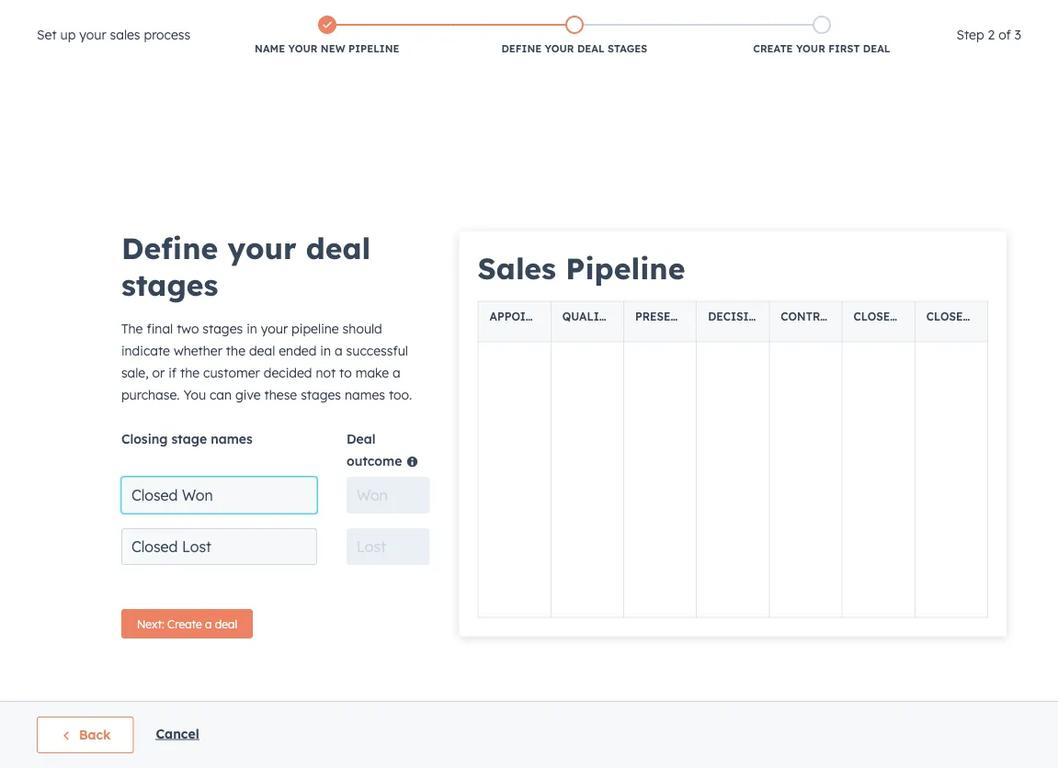 Task type: describe. For each thing, give the bounding box(es) containing it.
these
[[264, 386, 297, 403]]

name
[[255, 42, 285, 55]]

won
[[902, 309, 930, 323]]

outcome
[[347, 453, 402, 469]]

set up your sales process
[[37, 27, 191, 43]]

decision maker bought-in
[[708, 309, 879, 323]]

decided
[[264, 364, 312, 380]]

indicate
[[121, 342, 170, 358]]

purchase.
[[121, 386, 180, 403]]

upgrade
[[678, 9, 730, 24]]

2 horizontal spatial a
[[393, 364, 401, 380]]

back
[[79, 727, 111, 743]]

deal inside the final two stages in your pipeline should indicate whether the deal ended in a successful sale, or if the customer decided not to make a purchase. you can give these stages names too.
[[249, 342, 275, 358]]

customer
[[203, 364, 260, 380]]

not
[[316, 364, 336, 380]]

0 horizontal spatial names
[[211, 431, 253, 447]]

help image
[[827, 8, 844, 25]]

define inside "define your deal stages" list item
[[502, 42, 542, 55]]

0 horizontal spatial the
[[180, 364, 200, 380]]

closed won closed lost
[[854, 309, 1004, 323]]

upgrade image
[[658, 8, 675, 25]]

0 vertical spatial in
[[247, 320, 257, 336]]

Search HubSpot search field
[[800, 39, 1025, 70]]

back button
[[37, 717, 134, 754]]

sales
[[478, 250, 556, 286]]

of
[[999, 27, 1011, 43]]

contract sent
[[781, 309, 875, 323]]

next: create a deal button
[[121, 609, 253, 639]]

create your first deal list item
[[698, 12, 946, 60]]

to
[[630, 309, 645, 323]]

closing
[[121, 431, 168, 447]]

your inside the final two stages in your pipeline should indicate whether the deal ended in a successful sale, or if the customer decided not to make a purchase. you can give these stages names too.
[[261, 320, 288, 336]]

1 horizontal spatial in
[[320, 342, 331, 358]]

your inside define your deal stages
[[228, 229, 297, 266]]

marketplaces image
[[792, 8, 809, 25]]

maker
[[770, 309, 810, 323]]

2
[[988, 27, 995, 43]]

2 closed from the left
[[927, 309, 972, 323]]

give
[[235, 386, 261, 403]]

presentation scheduled
[[635, 309, 794, 323]]

scheduled for presentation scheduled
[[726, 309, 794, 323]]

sent
[[845, 309, 875, 323]]

name your new pipeline completed list item
[[203, 12, 451, 60]]

make
[[356, 364, 389, 380]]

cancel
[[156, 726, 199, 742]]

decision
[[708, 309, 766, 323]]

3
[[1015, 27, 1022, 43]]

deal inside "define your deal stages" list item
[[577, 42, 605, 55]]

scheduled for appointment scheduled
[[576, 309, 645, 323]]

qualified
[[563, 309, 627, 323]]

create your first deal
[[753, 42, 891, 55]]

to
[[339, 364, 352, 380]]



Task type: vqa. For each thing, say whether or not it's contained in the screenshot.
give
yes



Task type: locate. For each thing, give the bounding box(es) containing it.
0 horizontal spatial scheduled
[[576, 309, 645, 323]]

buy
[[648, 309, 672, 323]]

contract
[[781, 309, 842, 323]]

closed left won
[[854, 309, 899, 323]]

0 vertical spatial names
[[345, 386, 385, 403]]

or
[[152, 364, 165, 380]]

2 vertical spatial a
[[205, 617, 212, 631]]

0 horizontal spatial pipeline
[[292, 320, 339, 336]]

1 scheduled from the left
[[576, 309, 645, 323]]

set
[[37, 27, 57, 43]]

1 horizontal spatial the
[[226, 342, 246, 358]]

0 vertical spatial pipeline
[[348, 42, 400, 55]]

0 horizontal spatial create
[[167, 617, 202, 631]]

1 horizontal spatial closed
[[927, 309, 972, 323]]

0 horizontal spatial define
[[121, 229, 218, 266]]

0 vertical spatial define your deal stages
[[502, 42, 648, 55]]

marketplaces button
[[781, 0, 820, 29]]

help button
[[820, 0, 851, 29]]

appointment scheduled
[[490, 309, 645, 323]]

pipeline
[[348, 42, 400, 55], [292, 320, 339, 336]]

presentation
[[635, 309, 723, 323]]

scheduled
[[576, 309, 645, 323], [726, 309, 794, 323]]

the
[[226, 342, 246, 358], [180, 364, 200, 380]]

0 horizontal spatial in
[[247, 320, 257, 336]]

None text field
[[121, 529, 317, 565], [347, 529, 430, 565], [121, 529, 317, 565], [347, 529, 430, 565]]

1 vertical spatial pipeline
[[292, 320, 339, 336]]

should
[[343, 320, 382, 336]]

calling icon button
[[745, 2, 777, 29]]

names
[[345, 386, 385, 403], [211, 431, 253, 447]]

menu item inside upgrade menu
[[921, 0, 1036, 29]]

in up customer on the top of the page
[[247, 320, 257, 336]]

ended
[[279, 342, 317, 358]]

0 horizontal spatial a
[[205, 617, 212, 631]]

a up to
[[335, 342, 343, 358]]

0 vertical spatial create
[[753, 42, 793, 55]]

create inside next: create a deal button
[[167, 617, 202, 631]]

name your new pipeline
[[255, 42, 400, 55]]

stages
[[608, 42, 648, 55], [121, 266, 218, 303], [203, 320, 243, 336], [301, 386, 341, 403]]

1 vertical spatial in
[[320, 342, 331, 358]]

pipeline inside the final two stages in your pipeline should indicate whether the deal ended in a successful sale, or if the customer decided not to make a purchase. you can give these stages names too.
[[292, 320, 339, 336]]

create inside create your first deal list item
[[753, 42, 793, 55]]

deal inside next: create a deal button
[[215, 617, 237, 631]]

sales
[[110, 27, 140, 43]]

1 horizontal spatial create
[[753, 42, 793, 55]]

the right if
[[180, 364, 200, 380]]

menu item
[[921, 0, 1036, 29]]

0 horizontal spatial define your deal stages
[[121, 229, 371, 303]]

the up customer on the top of the page
[[226, 342, 246, 358]]

1 vertical spatial define your deal stages
[[121, 229, 371, 303]]

1 closed from the left
[[854, 309, 899, 323]]

deal outcome
[[347, 431, 402, 469]]

next:
[[137, 617, 164, 631]]

closed
[[854, 309, 899, 323], [927, 309, 972, 323]]

define your deal stages inside list item
[[502, 42, 648, 55]]

successful
[[346, 342, 408, 358]]

1 horizontal spatial pipeline
[[348, 42, 400, 55]]

create
[[753, 42, 793, 55], [167, 617, 202, 631]]

define your deal stages list item
[[451, 12, 698, 60]]

in
[[247, 320, 257, 336], [320, 342, 331, 358]]

in up not
[[320, 342, 331, 358]]

pipeline inside name your new pipeline completed "list item"
[[348, 42, 400, 55]]

qualified to buy
[[563, 309, 672, 323]]

too.
[[389, 386, 412, 403]]

new
[[321, 42, 345, 55]]

1 horizontal spatial define your deal stages
[[502, 42, 648, 55]]

appointment
[[490, 309, 573, 323]]

first
[[829, 42, 860, 55]]

1 vertical spatial names
[[211, 431, 253, 447]]

sales pipeline
[[478, 250, 685, 286]]

names inside the final two stages in your pipeline should indicate whether the deal ended in a successful sale, or if the customer decided not to make a purchase. you can give these stages names too.
[[345, 386, 385, 403]]

define your deal stages
[[502, 42, 648, 55], [121, 229, 371, 303]]

step 2 of 3
[[957, 27, 1022, 43]]

search image
[[1016, 46, 1033, 63]]

can
[[210, 386, 232, 403]]

stages inside list item
[[608, 42, 648, 55]]

closed left lost
[[927, 309, 972, 323]]

1 vertical spatial the
[[180, 364, 200, 380]]

two
[[177, 320, 199, 336]]

1 horizontal spatial define
[[502, 42, 542, 55]]

whether
[[174, 342, 222, 358]]

1 horizontal spatial a
[[335, 342, 343, 358]]

0 vertical spatial a
[[335, 342, 343, 358]]

0 vertical spatial define
[[502, 42, 542, 55]]

final
[[147, 320, 173, 336]]

the final two stages in your pipeline should indicate whether the deal ended in a successful sale, or if the customer decided not to make a purchase. you can give these stages names too.
[[121, 320, 412, 403]]

None text field
[[121, 477, 317, 514], [347, 477, 430, 514], [121, 477, 317, 514], [347, 477, 430, 514]]

your inside "list item"
[[288, 42, 318, 55]]

deal inside create your first deal list item
[[863, 42, 891, 55]]

create down 'calling icon'
[[753, 42, 793, 55]]

pipeline right new
[[348, 42, 400, 55]]

pipeline up "ended"
[[292, 320, 339, 336]]

1 vertical spatial define
[[121, 229, 218, 266]]

pipeline
[[566, 250, 685, 286]]

define
[[502, 42, 542, 55], [121, 229, 218, 266]]

stage
[[172, 431, 207, 447]]

a up too.
[[393, 364, 401, 380]]

step
[[957, 27, 985, 43]]

list containing name your new pipeline
[[203, 12, 946, 60]]

in
[[865, 309, 879, 323]]

search button
[[1007, 39, 1042, 70]]

a right the next:
[[205, 617, 212, 631]]

0 horizontal spatial closed
[[854, 309, 899, 323]]

calling icon image
[[753, 9, 769, 26]]

process
[[144, 27, 191, 43]]

sale,
[[121, 364, 149, 380]]

bought-
[[813, 309, 865, 323]]

upgrade menu
[[647, 0, 1036, 36]]

names right stage at the left
[[211, 431, 253, 447]]

up
[[60, 27, 76, 43]]

a inside next: create a deal button
[[205, 617, 212, 631]]

you
[[183, 386, 206, 403]]

lost
[[975, 309, 1004, 323]]

next: create a deal
[[137, 617, 237, 631]]

deal
[[577, 42, 605, 55], [863, 42, 891, 55], [306, 229, 371, 266], [249, 342, 275, 358], [215, 617, 237, 631]]

1 horizontal spatial names
[[345, 386, 385, 403]]

deal
[[347, 431, 376, 447]]

2 scheduled from the left
[[726, 309, 794, 323]]

cancel link
[[156, 726, 199, 742]]

create right the next:
[[167, 617, 202, 631]]

1 horizontal spatial scheduled
[[726, 309, 794, 323]]

your
[[79, 27, 106, 43], [288, 42, 318, 55], [545, 42, 574, 55], [796, 42, 826, 55], [228, 229, 297, 266], [261, 320, 288, 336]]

if
[[168, 364, 177, 380]]

list
[[203, 12, 946, 60]]

0 vertical spatial the
[[226, 342, 246, 358]]

a
[[335, 342, 343, 358], [393, 364, 401, 380], [205, 617, 212, 631]]

the
[[121, 320, 143, 336]]

1 vertical spatial a
[[393, 364, 401, 380]]

define inside define your deal stages
[[121, 229, 218, 266]]

1 vertical spatial create
[[167, 617, 202, 631]]

names down make
[[345, 386, 385, 403]]

closing stage names
[[121, 431, 253, 447]]



